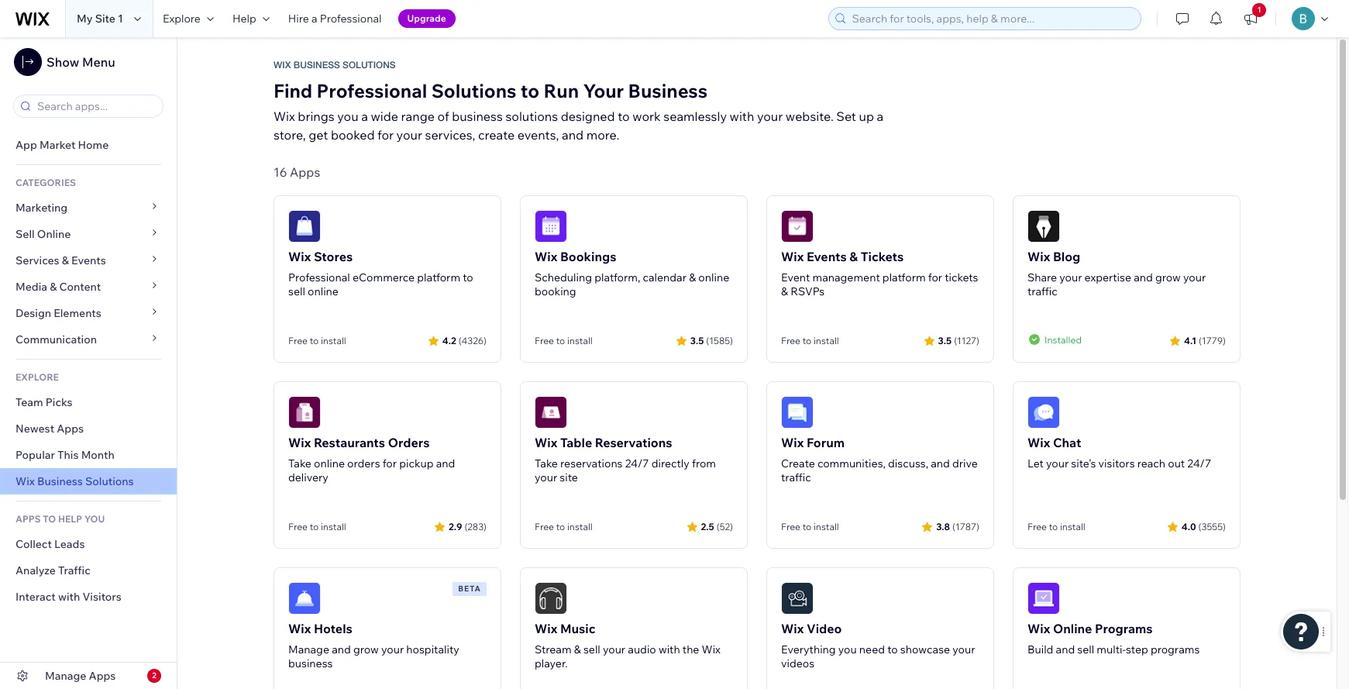 Task type: vqa. For each thing, say whether or not it's contained in the screenshot.


Task type: describe. For each thing, give the bounding box(es) containing it.
event
[[782, 271, 811, 285]]

platform,
[[595, 271, 641, 285]]

work
[[633, 109, 661, 124]]

business inside sidebar element
[[37, 475, 83, 488]]

blog
[[1054, 249, 1081, 264]]

wix for reservations
[[535, 435, 558, 450]]

free to install for &
[[782, 335, 840, 347]]

booked
[[331, 127, 375, 143]]

3.5 for platform,
[[691, 335, 704, 346]]

free to install for orders
[[288, 521, 346, 533]]

restaurants
[[314, 435, 385, 450]]

& inside wix music stream & sell your audio with the wix player.
[[574, 643, 581, 657]]

1 horizontal spatial wix business solutions
[[274, 60, 396, 71]]

tickets
[[861, 249, 904, 264]]

from
[[692, 457, 716, 471]]

scheduling
[[535, 271, 592, 285]]

your down blog
[[1060, 271, 1083, 285]]

videos
[[782, 657, 815, 671]]

sell inside wix online programs build and sell multi-step programs
[[1078, 643, 1095, 657]]

apps for 16 apps
[[290, 164, 320, 180]]

sell online link
[[0, 221, 177, 247]]

16
[[274, 164, 287, 180]]

professional for a
[[320, 12, 382, 26]]

to up the wix restaurants orders logo
[[310, 335, 319, 347]]

events inside sidebar element
[[71, 254, 106, 267]]

online for wix
[[1054, 621, 1093, 637]]

market
[[40, 138, 76, 152]]

1 vertical spatial business
[[628, 79, 708, 102]]

your left website.
[[757, 109, 783, 124]]

1 vertical spatial professional
[[317, 79, 427, 102]]

pickup
[[399, 457, 434, 471]]

delivery
[[288, 471, 329, 485]]

picks
[[46, 395, 73, 409]]

your inside wix hotels manage and grow your hospitality business
[[381, 643, 404, 657]]

share
[[1028, 271, 1058, 285]]

month
[[81, 448, 115, 462]]

seamlessly
[[664, 109, 727, 124]]

wix chat logo image
[[1028, 396, 1061, 429]]

4.1
[[1185, 335, 1197, 346]]

out
[[1169, 457, 1186, 471]]

hire
[[288, 12, 309, 26]]

and inside wix brings you a wide range of business solutions designed to work seamlessly with your website. set up a store, get booked for your services, create events, and more.
[[562, 127, 584, 143]]

free to install for let
[[1028, 521, 1086, 533]]

elements
[[54, 306, 101, 320]]

interact with visitors link
[[0, 584, 177, 610]]

stream
[[535, 643, 572, 657]]

events,
[[518, 127, 559, 143]]

24/7 inside wix table reservations take reservations 24/7 directly from your site
[[625, 457, 649, 471]]

install for let
[[1061, 521, 1086, 533]]

and inside wix hotels manage and grow your hospitality business
[[332, 643, 351, 657]]

(3555)
[[1199, 521, 1227, 532]]

1 horizontal spatial solutions
[[343, 60, 396, 71]]

popular this month link
[[0, 442, 177, 468]]

reservations
[[595, 435, 673, 450]]

team
[[16, 395, 43, 409]]

solutions inside sidebar element
[[85, 475, 134, 488]]

wix hotels logo image
[[288, 582, 321, 615]]

directly
[[652, 457, 690, 471]]

free for wix events & tickets
[[782, 335, 801, 347]]

wix forum create communities, discuss, and drive traffic
[[782, 435, 978, 485]]

traffic inside wix forum create communities, discuss, and drive traffic
[[782, 471, 812, 485]]

solutions
[[506, 109, 558, 124]]

3.5 (1127)
[[939, 335, 980, 346]]

1 vertical spatial solutions
[[432, 79, 517, 102]]

for inside wix brings you a wide range of business solutions designed to work seamlessly with your website. set up a store, get booked for your services, create events, and more.
[[378, 127, 394, 143]]

0 horizontal spatial a
[[312, 12, 318, 26]]

grow inside wix hotels manage and grow your hospitality business
[[353, 643, 379, 657]]

show
[[47, 54, 79, 70]]

2.9
[[449, 521, 462, 532]]

0 horizontal spatial 1
[[118, 12, 123, 26]]

app
[[16, 138, 37, 152]]

communication
[[16, 333, 99, 347]]

free for wix restaurants orders
[[288, 521, 308, 533]]

programs
[[1096, 621, 1153, 637]]

wix for discuss,
[[782, 435, 804, 450]]

wix inside sidebar element
[[16, 475, 35, 488]]

24/7 inside wix chat let your site's visitors reach out 24/7
[[1188, 457, 1212, 471]]

apps for manage apps
[[89, 669, 116, 683]]

& up media & content
[[62, 254, 69, 267]]

wix blog logo image
[[1028, 210, 1061, 243]]

design
[[16, 306, 51, 320]]

collect leads
[[16, 537, 85, 551]]

hotels
[[314, 621, 353, 637]]

wix restaurants orders take online orders for pickup and delivery
[[288, 435, 455, 485]]

wix table reservations logo image
[[535, 396, 568, 429]]

(4326)
[[459, 335, 487, 346]]

your down range
[[397, 127, 423, 143]]

platform inside 'wix events & tickets event management platform for tickets & rsvps'
[[883, 271, 926, 285]]

to inside wix stores professional ecommerce platform to sell online
[[463, 271, 473, 285]]

table
[[561, 435, 593, 450]]

analyze traffic link
[[0, 557, 177, 584]]

wix music stream & sell your audio with the wix player.
[[535, 621, 721, 671]]

visitors
[[1099, 457, 1136, 471]]

install for reservations
[[567, 521, 593, 533]]

beta
[[458, 584, 481, 594]]

to down "booking"
[[556, 335, 565, 347]]

to down rsvps on the right top
[[803, 335, 812, 347]]

wix online programs logo image
[[1028, 582, 1061, 615]]

team picks link
[[0, 389, 177, 416]]

orders
[[388, 435, 430, 450]]

you inside wix brings you a wide range of business solutions designed to work seamlessly with your website. set up a store, get booked for your services, create events, and more.
[[338, 109, 359, 124]]

apps to help you
[[16, 513, 105, 525]]

wix for sell
[[535, 621, 558, 637]]

everything
[[782, 643, 836, 657]]

business for your
[[288, 657, 333, 671]]

media
[[16, 280, 47, 294]]

help button
[[223, 0, 279, 37]]

4.0 (3555)
[[1182, 521, 1227, 532]]

leads
[[54, 537, 85, 551]]

your inside wix video everything you need to showcase your videos
[[953, 643, 976, 657]]

& right media
[[50, 280, 57, 294]]

hire a professional
[[288, 12, 382, 26]]

wix for online
[[288, 435, 311, 450]]

drive
[[953, 457, 978, 471]]

to down site
[[556, 521, 565, 533]]

wix for wide
[[274, 109, 295, 124]]

free to install for create
[[782, 521, 840, 533]]

free to install for reservations
[[535, 521, 593, 533]]

player.
[[535, 657, 568, 671]]

sidebar element
[[0, 37, 178, 689]]

upgrade
[[407, 12, 446, 24]]

wix right the
[[702, 643, 721, 657]]

install for orders
[[321, 521, 346, 533]]

wix restaurants orders logo image
[[288, 396, 321, 429]]

media & content
[[16, 280, 101, 294]]

calendar
[[643, 271, 687, 285]]

wix for and
[[1028, 621, 1051, 637]]

install for professional
[[321, 335, 346, 347]]

to down delivery
[[310, 521, 319, 533]]

wix brings you a wide range of business solutions designed to work seamlessly with your website. set up a store, get booked for your services, create events, and more.
[[274, 109, 884, 143]]

wix for platform
[[288, 249, 311, 264]]

and inside wix online programs build and sell multi-step programs
[[1056, 643, 1076, 657]]

install for create
[[814, 521, 840, 533]]

the
[[683, 643, 700, 657]]

analyze
[[16, 564, 56, 578]]

online for sell
[[37, 227, 71, 241]]

wix bookings scheduling platform, calendar & online booking
[[535, 249, 730, 299]]

let
[[1028, 457, 1044, 471]]

upgrade button
[[398, 9, 456, 28]]

(1787)
[[953, 521, 980, 532]]

1 inside button
[[1258, 5, 1262, 15]]

get
[[309, 127, 328, 143]]

manage inside wix hotels manage and grow your hospitality business
[[288, 643, 330, 657]]

analyze traffic
[[16, 564, 91, 578]]

site's
[[1072, 457, 1097, 471]]

chat
[[1054, 435, 1082, 450]]

wix music logo image
[[535, 582, 568, 615]]

traffic
[[58, 564, 91, 578]]

and inside wix forum create communities, discuss, and drive traffic
[[931, 457, 950, 471]]

wix for calendar
[[535, 249, 558, 264]]

up
[[859, 109, 875, 124]]



Task type: locate. For each thing, give the bounding box(es) containing it.
wix inside 'wix events & tickets event management platform for tickets & rsvps'
[[782, 249, 804, 264]]

business up work
[[628, 79, 708, 102]]

programs
[[1151, 643, 1200, 657]]

your inside wix chat let your site's visitors reach out 24/7
[[1047, 457, 1069, 471]]

store,
[[274, 127, 306, 143]]

0 horizontal spatial 3.5
[[691, 335, 704, 346]]

your left site
[[535, 471, 558, 485]]

2 horizontal spatial apps
[[290, 164, 320, 180]]

& left rsvps on the right top
[[782, 285, 789, 299]]

to
[[43, 513, 56, 525]]

to down create
[[803, 521, 812, 533]]

sell inside wix music stream & sell your audio with the wix player.
[[584, 643, 601, 657]]

and right pickup
[[436, 457, 455, 471]]

wix up let
[[1028, 435, 1051, 450]]

free up the wix restaurants orders logo
[[288, 335, 308, 347]]

take inside wix restaurants orders take online orders for pickup and delivery
[[288, 457, 312, 471]]

2 3.5 from the left
[[939, 335, 952, 346]]

0 vertical spatial apps
[[290, 164, 320, 180]]

to inside wix video everything you need to showcase your videos
[[888, 643, 898, 657]]

install down "booking"
[[567, 335, 593, 347]]

1 horizontal spatial 24/7
[[1188, 457, 1212, 471]]

0 horizontal spatial manage
[[45, 669, 86, 683]]

installed
[[1045, 334, 1082, 345]]

more.
[[587, 127, 620, 143]]

for down wide
[[378, 127, 394, 143]]

design elements
[[16, 306, 101, 320]]

2 horizontal spatial with
[[730, 109, 755, 124]]

0 horizontal spatial 24/7
[[625, 457, 649, 471]]

music
[[561, 621, 596, 637]]

professional
[[320, 12, 382, 26], [317, 79, 427, 102], [288, 271, 350, 285]]

with inside wix music stream & sell your audio with the wix player.
[[659, 643, 681, 657]]

home
[[78, 138, 109, 152]]

1 vertical spatial traffic
[[782, 471, 812, 485]]

1 horizontal spatial apps
[[89, 669, 116, 683]]

free down create
[[782, 521, 801, 533]]

and down designed
[[562, 127, 584, 143]]

free to install for scheduling
[[535, 335, 593, 347]]

services & events
[[16, 254, 106, 267]]

wix up find at the left top of the page
[[274, 60, 291, 71]]

manage apps
[[45, 669, 116, 683]]

1 horizontal spatial online
[[1054, 621, 1093, 637]]

wix inside wix blog share your expertise and grow your traffic
[[1028, 249, 1051, 264]]

0 vertical spatial professional
[[320, 12, 382, 26]]

free to install down let
[[1028, 521, 1086, 533]]

apps right the 16
[[290, 164, 320, 180]]

1 vertical spatial for
[[929, 271, 943, 285]]

traffic
[[1028, 285, 1058, 299], [782, 471, 812, 485]]

2.5
[[701, 521, 715, 532]]

to up wix online programs logo
[[1050, 521, 1059, 533]]

free to install down rsvps on the right top
[[782, 335, 840, 347]]

your left hospitality
[[381, 643, 404, 657]]

1 horizontal spatial with
[[659, 643, 681, 657]]

1 24/7 from the left
[[625, 457, 649, 471]]

& up management
[[850, 249, 858, 264]]

free for wix forum
[[782, 521, 801, 533]]

business down popular this month at the bottom left of page
[[37, 475, 83, 488]]

apps left 2
[[89, 669, 116, 683]]

wix inside wix bookings scheduling platform, calendar & online booking
[[535, 249, 558, 264]]

install down site
[[567, 521, 593, 533]]

free for wix table reservations
[[535, 521, 554, 533]]

wix up scheduling
[[535, 249, 558, 264]]

wix bookings logo image
[[535, 210, 568, 243]]

2 horizontal spatial sell
[[1078, 643, 1095, 657]]

business for range
[[452, 109, 503, 124]]

wix left table
[[535, 435, 558, 450]]

2 take from the left
[[535, 457, 558, 471]]

orders
[[347, 457, 380, 471]]

grow right expertise
[[1156, 271, 1182, 285]]

wix inside wix video everything you need to showcase your videos
[[782, 621, 804, 637]]

0 vertical spatial manage
[[288, 643, 330, 657]]

install down rsvps on the right top
[[814, 335, 840, 347]]

tickets
[[945, 271, 979, 285]]

0 horizontal spatial business
[[288, 657, 333, 671]]

wide
[[371, 109, 399, 124]]

3.5 left (1585) at the right
[[691, 335, 704, 346]]

0 vertical spatial wix business solutions
[[274, 60, 396, 71]]

1 horizontal spatial traffic
[[1028, 285, 1058, 299]]

platform right ecommerce on the left top of page
[[417, 271, 461, 285]]

events down sell online link
[[71, 254, 106, 267]]

online inside wix online programs build and sell multi-step programs
[[1054, 621, 1093, 637]]

1 vertical spatial with
[[58, 590, 80, 604]]

wix events & tickets logo image
[[782, 210, 814, 243]]

newest
[[16, 422, 54, 436]]

online down restaurants
[[314, 457, 345, 471]]

0 horizontal spatial traffic
[[782, 471, 812, 485]]

sell
[[288, 285, 305, 299], [584, 643, 601, 657], [1078, 643, 1095, 657]]

wix online programs build and sell multi-step programs
[[1028, 621, 1200, 657]]

professional right the hire
[[320, 12, 382, 26]]

sell online
[[16, 227, 71, 241]]

manage inside sidebar element
[[45, 669, 86, 683]]

traffic down blog
[[1028, 285, 1058, 299]]

online inside wix restaurants orders take online orders for pickup and delivery
[[314, 457, 345, 471]]

0 vertical spatial with
[[730, 109, 755, 124]]

sell left multi-
[[1078, 643, 1095, 657]]

free
[[288, 335, 308, 347], [535, 335, 554, 347], [782, 335, 801, 347], [288, 521, 308, 533], [535, 521, 554, 533], [782, 521, 801, 533], [1028, 521, 1048, 533]]

platform
[[417, 271, 461, 285], [883, 271, 926, 285]]

wix business solutions down this
[[16, 475, 134, 488]]

content
[[59, 280, 101, 294]]

booking
[[535, 285, 577, 299]]

collect
[[16, 537, 52, 551]]

your
[[757, 109, 783, 124], [397, 127, 423, 143], [1060, 271, 1083, 285], [1184, 271, 1207, 285], [1047, 457, 1069, 471], [535, 471, 558, 485], [381, 643, 404, 657], [603, 643, 626, 657], [953, 643, 976, 657]]

1 horizontal spatial 3.5
[[939, 335, 952, 346]]

and right expertise
[[1134, 271, 1154, 285]]

2
[[152, 671, 156, 681]]

of
[[438, 109, 449, 124]]

0 horizontal spatial events
[[71, 254, 106, 267]]

video
[[807, 621, 842, 637]]

you
[[338, 109, 359, 124], [839, 643, 857, 657]]

your right let
[[1047, 457, 1069, 471]]

take for wix restaurants orders
[[288, 457, 312, 471]]

my
[[77, 12, 93, 26]]

free right (283)
[[535, 521, 554, 533]]

hospitality
[[407, 643, 460, 657]]

reservations
[[561, 457, 623, 471]]

platform inside wix stores professional ecommerce platform to sell online
[[417, 271, 461, 285]]

grow
[[1156, 271, 1182, 285], [353, 643, 379, 657]]

for inside 'wix events & tickets event management platform for tickets & rsvps'
[[929, 271, 943, 285]]

business
[[294, 60, 340, 71], [628, 79, 708, 102], [37, 475, 83, 488]]

0 horizontal spatial platform
[[417, 271, 461, 285]]

1 platform from the left
[[417, 271, 461, 285]]

0 vertical spatial you
[[338, 109, 359, 124]]

step
[[1127, 643, 1149, 657]]

0 vertical spatial grow
[[1156, 271, 1182, 285]]

2 platform from the left
[[883, 271, 926, 285]]

wix inside wix hotels manage and grow your hospitality business
[[288, 621, 311, 637]]

1 horizontal spatial take
[[535, 457, 558, 471]]

professional up wide
[[317, 79, 427, 102]]

Search apps... field
[[33, 95, 158, 117]]

1 horizontal spatial grow
[[1156, 271, 1182, 285]]

take inside wix table reservations take reservations 24/7 directly from your site
[[535, 457, 558, 471]]

wix business solutions inside sidebar element
[[16, 475, 134, 488]]

0 vertical spatial for
[[378, 127, 394, 143]]

online inside sidebar element
[[37, 227, 71, 241]]

0 horizontal spatial grow
[[353, 643, 379, 657]]

1 horizontal spatial 1
[[1258, 5, 1262, 15]]

install down delivery
[[321, 521, 346, 533]]

2 vertical spatial with
[[659, 643, 681, 657]]

wix for site's
[[1028, 435, 1051, 450]]

sell inside wix stores professional ecommerce platform to sell online
[[288, 285, 305, 299]]

find professional solutions to run your business
[[274, 79, 708, 102]]

services
[[16, 254, 59, 267]]

brings
[[298, 109, 335, 124]]

free to install for professional
[[288, 335, 346, 347]]

and down hotels at left bottom
[[332, 643, 351, 657]]

1 horizontal spatial events
[[807, 249, 847, 264]]

a
[[312, 12, 318, 26], [361, 109, 368, 124], [877, 109, 884, 124]]

rsvps
[[791, 285, 825, 299]]

popular this month
[[16, 448, 115, 462]]

(1779)
[[1200, 335, 1227, 346]]

3.5 for tickets
[[939, 335, 952, 346]]

free to install up the wix restaurants orders logo
[[288, 335, 346, 347]]

free to install down site
[[535, 521, 593, 533]]

24/7 down "reservations"
[[625, 457, 649, 471]]

wix business solutions down hire a professional
[[274, 60, 396, 71]]

1 take from the left
[[288, 457, 312, 471]]

your inside wix music stream & sell your audio with the wix player.
[[603, 643, 626, 657]]

wix up stream
[[535, 621, 558, 637]]

wix down the wix restaurants orders logo
[[288, 435, 311, 450]]

for right orders
[[383, 457, 397, 471]]

0 horizontal spatial online
[[37, 227, 71, 241]]

2 horizontal spatial solutions
[[432, 79, 517, 102]]

with
[[730, 109, 755, 124], [58, 590, 80, 604], [659, 643, 681, 657]]

free down delivery
[[288, 521, 308, 533]]

traffic inside wix blog share your expertise and grow your traffic
[[1028, 285, 1058, 299]]

platform down the tickets
[[883, 271, 926, 285]]

range
[[401, 109, 435, 124]]

discuss,
[[889, 457, 929, 471]]

events inside 'wix events & tickets event management platform for tickets & rsvps'
[[807, 249, 847, 264]]

wix video logo image
[[782, 582, 814, 615]]

1 horizontal spatial you
[[839, 643, 857, 657]]

business down hotels at left bottom
[[288, 657, 333, 671]]

online
[[37, 227, 71, 241], [1054, 621, 1093, 637]]

1 horizontal spatial platform
[[883, 271, 926, 285]]

wix down wix hotels logo
[[288, 621, 311, 637]]

wix up share
[[1028, 249, 1051, 264]]

online up services & events
[[37, 227, 71, 241]]

business inside wix brings you a wide range of business solutions designed to work seamlessly with your website. set up a store, get booked for your services, create events, and more.
[[452, 109, 503, 124]]

your up 4.1
[[1184, 271, 1207, 285]]

newest apps link
[[0, 416, 177, 442]]

1 vertical spatial online
[[1054, 621, 1093, 637]]

with left the
[[659, 643, 681, 657]]

audio
[[628, 643, 657, 657]]

2 24/7 from the left
[[1188, 457, 1212, 471]]

wix inside wix brings you a wide range of business solutions designed to work seamlessly with your website. set up a store, get booked for your services, create events, and more.
[[274, 109, 295, 124]]

and inside wix restaurants orders take online orders for pickup and delivery
[[436, 457, 455, 471]]

wix inside wix table reservations take reservations 24/7 directly from your site
[[535, 435, 558, 450]]

events up management
[[807, 249, 847, 264]]

4.0
[[1182, 521, 1197, 532]]

0 horizontal spatial apps
[[57, 422, 84, 436]]

1 vertical spatial wix business solutions
[[16, 475, 134, 488]]

online inside wix bookings scheduling platform, calendar & online booking
[[699, 271, 730, 285]]

install down site's
[[1061, 521, 1086, 533]]

free for wix bookings
[[535, 335, 554, 347]]

wix for need
[[782, 621, 804, 637]]

0 vertical spatial business
[[294, 60, 340, 71]]

to up 4.2 (4326)
[[463, 271, 473, 285]]

0 horizontal spatial wix business solutions
[[16, 475, 134, 488]]

wix up 'build'
[[1028, 621, 1051, 637]]

2 vertical spatial professional
[[288, 271, 350, 285]]

online
[[699, 271, 730, 285], [308, 285, 339, 299], [314, 457, 345, 471]]

visitors
[[83, 590, 122, 604]]

1 vertical spatial apps
[[57, 422, 84, 436]]

sell down music
[[584, 643, 601, 657]]

free for wix stores
[[288, 335, 308, 347]]

your left "audio"
[[603, 643, 626, 657]]

app market home link
[[0, 132, 177, 158]]

0 vertical spatial online
[[37, 227, 71, 241]]

take left site
[[535, 457, 558, 471]]

wix up create
[[782, 435, 804, 450]]

0 vertical spatial business
[[452, 109, 503, 124]]

wix up "everything" on the right of page
[[782, 621, 804, 637]]

& right calendar
[[689, 271, 696, 285]]

professional for stores
[[288, 271, 350, 285]]

1 vertical spatial manage
[[45, 669, 86, 683]]

wix for event
[[782, 249, 804, 264]]

business inside wix hotels manage and grow your hospitality business
[[288, 657, 333, 671]]

solutions down month
[[85, 475, 134, 488]]

1 vertical spatial business
[[288, 657, 333, 671]]

2.9 (283)
[[449, 521, 487, 532]]

a right the hire
[[312, 12, 318, 26]]

free down "booking"
[[535, 335, 554, 347]]

professional inside wix stores professional ecommerce platform to sell online
[[288, 271, 350, 285]]

wix inside wix forum create communities, discuss, and drive traffic
[[782, 435, 804, 450]]

to inside wix brings you a wide range of business solutions designed to work seamlessly with your website. set up a store, get booked for your services, create events, and more.
[[618, 109, 630, 124]]

2 horizontal spatial a
[[877, 109, 884, 124]]

2 vertical spatial apps
[[89, 669, 116, 683]]

site
[[560, 471, 578, 485]]

wix up store,
[[274, 109, 295, 124]]

online inside wix stores professional ecommerce platform to sell online
[[308, 285, 339, 299]]

free to install down "booking"
[[535, 335, 593, 347]]

online up 'build'
[[1054, 621, 1093, 637]]

1 vertical spatial you
[[839, 643, 857, 657]]

& down music
[[574, 643, 581, 657]]

take
[[288, 457, 312, 471], [535, 457, 558, 471]]

1 horizontal spatial a
[[361, 109, 368, 124]]

wix down popular
[[16, 475, 35, 488]]

3.5 left (1127)
[[939, 335, 952, 346]]

professional down stores
[[288, 271, 350, 285]]

2 vertical spatial solutions
[[85, 475, 134, 488]]

(1127)
[[955, 335, 980, 346]]

0 horizontal spatial with
[[58, 590, 80, 604]]

wix inside wix stores professional ecommerce platform to sell online
[[288, 249, 311, 264]]

1 horizontal spatial manage
[[288, 643, 330, 657]]

0 horizontal spatial you
[[338, 109, 359, 124]]

services & events link
[[0, 247, 177, 274]]

3.8
[[937, 521, 951, 532]]

1 horizontal spatial business
[[294, 60, 340, 71]]

with down traffic
[[58, 590, 80, 604]]

app market home
[[16, 138, 109, 152]]

your inside wix table reservations take reservations 24/7 directly from your site
[[535, 471, 558, 485]]

and inside wix blog share your expertise and grow your traffic
[[1134, 271, 1154, 285]]

1 horizontal spatial sell
[[584, 643, 601, 657]]

install up the wix restaurants orders logo
[[321, 335, 346, 347]]

apps for newest apps
[[57, 422, 84, 436]]

wix inside wix chat let your site's visitors reach out 24/7
[[1028, 435, 1051, 450]]

install for scheduling
[[567, 335, 593, 347]]

this
[[57, 448, 79, 462]]

0 horizontal spatial sell
[[288, 285, 305, 299]]

(1585)
[[707, 335, 733, 346]]

0 horizontal spatial solutions
[[85, 475, 134, 488]]

hire a professional link
[[279, 0, 391, 37]]

0 vertical spatial solutions
[[343, 60, 396, 71]]

free to install down create
[[782, 521, 840, 533]]

2 horizontal spatial business
[[628, 79, 708, 102]]

take for wix table reservations
[[535, 457, 558, 471]]

services,
[[425, 127, 476, 143]]

(52)
[[717, 521, 733, 532]]

wix business solutions
[[274, 60, 396, 71], [16, 475, 134, 488]]

marketing link
[[0, 195, 177, 221]]

ecommerce
[[353, 271, 415, 285]]

with inside wix brings you a wide range of business solutions designed to work seamlessly with your website. set up a store, get booked for your services, create events, and more.
[[730, 109, 755, 124]]

and right 'build'
[[1056, 643, 1076, 657]]

your right showcase
[[953, 643, 976, 657]]

wix inside wix online programs build and sell multi-step programs
[[1028, 621, 1051, 637]]

marketing
[[16, 201, 68, 215]]

Search for tools, apps, help & more... field
[[848, 8, 1137, 29]]

wix down wix stores logo
[[288, 249, 311, 264]]

install for &
[[814, 335, 840, 347]]

solutions up wide
[[343, 60, 396, 71]]

a left wide
[[361, 109, 368, 124]]

for inside wix restaurants orders take online orders for pickup and delivery
[[383, 457, 397, 471]]

help
[[233, 12, 256, 26]]

free for wix chat
[[1028, 521, 1048, 533]]

show menu
[[47, 54, 115, 70]]

& inside wix bookings scheduling platform, calendar & online booking
[[689, 271, 696, 285]]

take down the wix restaurants orders logo
[[288, 457, 312, 471]]

2 vertical spatial for
[[383, 457, 397, 471]]

3.5 (1585)
[[691, 335, 733, 346]]

categories
[[16, 177, 76, 188]]

wix inside wix restaurants orders take online orders for pickup and delivery
[[288, 435, 311, 450]]

0 horizontal spatial business
[[37, 475, 83, 488]]

stores
[[314, 249, 353, 264]]

wix for grow
[[288, 621, 311, 637]]

wix blog share your expertise and grow your traffic
[[1028, 249, 1207, 299]]

create
[[782, 457, 816, 471]]

1 vertical spatial grow
[[353, 643, 379, 657]]

to up the "solutions"
[[521, 79, 540, 102]]

install down communities,
[[814, 521, 840, 533]]

4.1 (1779)
[[1185, 335, 1227, 346]]

grow left hospitality
[[353, 643, 379, 657]]

to left work
[[618, 109, 630, 124]]

0 vertical spatial traffic
[[1028, 285, 1058, 299]]

with inside sidebar element
[[58, 590, 80, 604]]

wix up event
[[782, 249, 804, 264]]

grow inside wix blog share your expertise and grow your traffic
[[1156, 271, 1182, 285]]

0 horizontal spatial take
[[288, 457, 312, 471]]

1 3.5 from the left
[[691, 335, 704, 346]]

expertise
[[1085, 271, 1132, 285]]

2 vertical spatial business
[[37, 475, 83, 488]]

interact with visitors
[[16, 590, 122, 604]]

wix stores logo image
[[288, 210, 321, 243]]

bookings
[[561, 249, 617, 264]]

online right calendar
[[699, 271, 730, 285]]

online down stores
[[308, 285, 339, 299]]

1 button
[[1234, 0, 1268, 37]]

wix events & tickets event management platform for tickets & rsvps
[[782, 249, 979, 299]]

business up find at the left top of the page
[[294, 60, 340, 71]]

wix forum logo image
[[782, 396, 814, 429]]

you inside wix video everything you need to showcase your videos
[[839, 643, 857, 657]]

and left drive
[[931, 457, 950, 471]]

wix for expertise
[[1028, 249, 1051, 264]]

1 horizontal spatial business
[[452, 109, 503, 124]]

solutions up 'of'
[[432, 79, 517, 102]]

you up booked
[[338, 109, 359, 124]]



